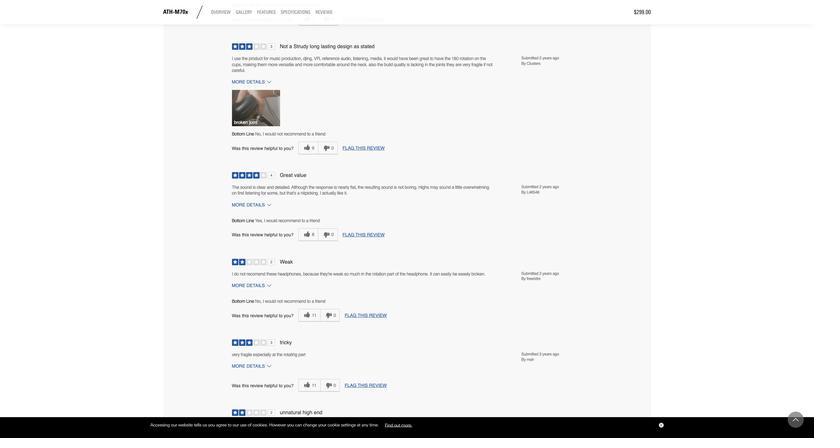 Task type: locate. For each thing, give the bounding box(es) containing it.
submitted for not a strudy long lasting design as stated
[[522, 56, 539, 61]]

on
[[475, 56, 480, 61], [232, 191, 237, 196]]

1 vertical spatial end
[[248, 422, 255, 427]]

2 helpful from the top
[[265, 146, 278, 151]]

2 vertical spatial 3
[[540, 352, 542, 357]]

submitted up l46546
[[522, 184, 539, 189]]

line for 11
[[246, 299, 254, 304]]

1 horizontal spatial in
[[425, 62, 428, 67]]

flag this review button
[[343, 17, 385, 22], [343, 146, 385, 151], [343, 232, 385, 237], [345, 313, 387, 318], [345, 383, 387, 388]]

2 no, from the top
[[255, 299, 262, 304]]

bottom for 8
[[232, 218, 245, 223]]

2 11 button from the top
[[299, 379, 320, 392]]

you? for 9 button
[[284, 146, 294, 151]]

by inside "submitted 2 years ago by freeridre"
[[522, 276, 526, 281]]

rated 3 out of 5 stars image for not a strudy long lasting design as stated
[[232, 43, 275, 51]]

ago inside submitted 2 years ago by clusters
[[553, 56, 559, 61]]

recommend up 9 button
[[284, 131, 306, 136]]

part left headphone.
[[387, 271, 394, 276]]

1 horizontal spatial are
[[456, 62, 462, 67]]

rated 2 out of 5 stars image for weak
[[232, 259, 275, 266]]

0 horizontal spatial fragile
[[241, 352, 252, 357]]

1 11 button from the top
[[299, 309, 320, 322]]

bottom line yes, i would recommend to a friend for 4
[[232, 3, 320, 8]]

ago inside "submitted 2 years ago by freeridre"
[[553, 271, 559, 276]]

4 left the great at the left of page
[[271, 173, 273, 178]]

2 ago from the top
[[553, 184, 559, 189]]

i do not recomend these headphones, because they're weak so much in the rotation part of the headphone. it can easily be easely broken.
[[232, 271, 486, 276]]

0 horizontal spatial sound
[[240, 185, 252, 190]]

0 vertical spatial bottom line yes, i would recommend to a friend
[[232, 3, 320, 8]]

the left real
[[426, 422, 432, 427]]

was this review helpful to you? group
[[299, 13, 338, 26], [299, 142, 338, 155], [299, 228, 338, 241], [299, 309, 340, 322], [299, 379, 340, 392]]

1 vertical spatial as
[[397, 422, 401, 427]]

1 horizontal spatial that
[[247, 428, 254, 433]]

3 submitted from the top
[[522, 271, 539, 276]]

1 horizontal spatial as
[[397, 422, 401, 427]]

more
[[268, 62, 278, 67], [303, 62, 313, 67]]

2
[[540, 56, 542, 61], [540, 184, 542, 189], [271, 260, 273, 264], [540, 271, 542, 276], [271, 411, 273, 415]]

friend down they're
[[315, 299, 326, 304]]

us
[[203, 422, 207, 428]]

end for the high end sounds unnatural and it is exaggerated. not compared to other headphones. as compared to the real world. i can't mix with phones that are that far from reality.
[[248, 422, 255, 427]]

bottom line no, i would not recommend to a friend down these
[[232, 299, 326, 304]]

3 you? from the top
[[284, 232, 294, 237]]

of left headphone.
[[396, 271, 399, 276]]

0 vertical spatial end
[[314, 410, 323, 416]]

the left rotating
[[277, 352, 283, 357]]

1 vertical spatial yes,
[[255, 218, 263, 223]]

more details button for great value
[[232, 201, 283, 209]]

change
[[303, 422, 317, 428]]

not
[[487, 62, 493, 67], [277, 131, 283, 136], [398, 185, 404, 190], [240, 271, 246, 276], [277, 299, 283, 304], [330, 422, 335, 427]]

1 vertical spatial rated 3 out of 5 stars image
[[232, 340, 275, 347]]

0 vertical spatial unnatural
[[280, 410, 302, 416]]

broken joint element
[[234, 120, 258, 125]]

and right however on the bottom
[[289, 422, 296, 427]]

2 rated 3 out of 5 stars image from the top
[[232, 340, 275, 347]]

for up them
[[264, 56, 269, 61]]

1 vertical spatial unnatural
[[271, 422, 288, 427]]

details for not a strudy long lasting design as stated
[[247, 79, 265, 84]]

2 was this review helpful to you? group from the top
[[299, 142, 338, 155]]

part
[[387, 271, 394, 276], [299, 352, 306, 357]]

submitted inside submitted 2 years ago by l46546
[[522, 184, 539, 189]]

0 horizontal spatial very
[[232, 352, 240, 357]]

0 vertical spatial no,
[[255, 131, 262, 136]]

1 more from the left
[[268, 62, 278, 67]]

can left change
[[295, 422, 302, 428]]

1 vertical spatial in
[[361, 271, 365, 276]]

4
[[312, 17, 315, 22], [271, 173, 273, 178]]

0 horizontal spatial you
[[208, 422, 215, 428]]

ago inside submitted 2 years ago by l46546
[[553, 184, 559, 189]]

submitted up freeridre
[[522, 271, 539, 276]]

5 you? from the top
[[284, 383, 294, 388]]

have up quality at the top
[[399, 56, 408, 61]]

would
[[266, 3, 277, 8], [387, 56, 398, 61], [265, 131, 276, 136], [266, 218, 277, 223], [265, 299, 276, 304]]

0 vertical spatial rated 2 out of 5 stars image
[[232, 259, 275, 266]]

0 vertical spatial use
[[234, 56, 241, 61]]

was this review helpful to you? for 9 button
[[232, 146, 294, 151]]

2 more from the left
[[303, 62, 313, 67]]

by left the clusters
[[522, 61, 526, 66]]

3 details from the top
[[247, 283, 265, 288]]

1 horizontal spatial it
[[384, 56, 386, 61]]

submitted up the clusters
[[522, 56, 539, 61]]

1 horizontal spatial fragile
[[472, 62, 483, 67]]

more down music
[[268, 62, 278, 67]]

1 horizontal spatial part
[[387, 271, 394, 276]]

high up change
[[303, 410, 313, 416]]

headphones.
[[371, 422, 395, 427]]

1 vertical spatial bottom line no, i would not recommend to a friend
[[232, 299, 326, 304]]

is up listening
[[253, 185, 256, 190]]

no, down recomend
[[255, 299, 262, 304]]

listening
[[245, 191, 260, 196]]

you right however on the bottom
[[287, 422, 294, 428]]

bottom line yes, i would recommend to a friend for 8
[[232, 218, 320, 223]]

neck.
[[358, 62, 368, 67]]

l46546
[[527, 190, 540, 195]]

4 more from the top
[[232, 364, 246, 369]]

1 vertical spatial 3
[[271, 340, 273, 345]]

from
[[261, 428, 269, 433]]

i
[[264, 3, 265, 8], [232, 56, 233, 61], [263, 131, 264, 136], [320, 191, 321, 196], [264, 218, 265, 223], [232, 271, 233, 276], [263, 299, 264, 304]]

submitted for tricky
[[522, 352, 539, 357]]

fragile left "especially"
[[241, 352, 252, 357]]

1 horizontal spatial more
[[303, 62, 313, 67]]

use up the "cups,"
[[234, 56, 241, 61]]

because
[[303, 271, 319, 276]]

i inside the sound is clear and detailed. although the response is nearly flat, the resulting sound is not boring. highs may sound a little overwhelming on first listening for some, but that's a nitpicking. i actually like it.
[[320, 191, 321, 196]]

9
[[312, 145, 315, 151]]

0 for 0 button for the '11' button related to 4th was this review helpful to you? group from the top of the page
[[334, 313, 336, 318]]

2 bottom line yes, i would recommend to a friend from the top
[[232, 218, 320, 223]]

and inside the sound is clear and detailed. although the response is nearly flat, the resulting sound is not boring. highs may sound a little overwhelming on first listening for some, but that's a nitpicking. i actually like it.
[[267, 185, 274, 190]]

on down the
[[232, 191, 237, 196]]

0 vertical spatial rated 3 out of 5 stars image
[[232, 43, 275, 51]]

ago inside submitted 3 years ago by msh
[[553, 352, 559, 357]]

1 vertical spatial rated 2 out of 5 stars image
[[232, 410, 275, 417]]

0 vertical spatial on
[[475, 56, 480, 61]]

2 line from the top
[[246, 131, 254, 136]]

was this review helpful to you? group containing 4
[[299, 13, 338, 26]]

are down 180
[[456, 62, 462, 67]]

1 horizontal spatial at
[[357, 422, 361, 428]]

is left change
[[300, 422, 303, 427]]

2 inside submitted 2 years ago by clusters
[[540, 56, 542, 61]]

4 was this review helpful to you? from the top
[[232, 313, 294, 318]]

joint
[[249, 120, 258, 125]]

1 horizontal spatial 4
[[312, 17, 315, 22]]

more details button down them
[[232, 78, 283, 86]]

1 vertical spatial high
[[239, 422, 247, 427]]

bottom line no, i would not recommend to a friend down "joint"
[[232, 131, 326, 136]]

more details for great value
[[232, 202, 265, 207]]

line down "joint"
[[246, 131, 254, 136]]

it left change
[[297, 422, 299, 427]]

rated 3 out of 5 stars image
[[232, 43, 275, 51], [232, 340, 275, 347]]

was this review helpful to you? group containing 9
[[299, 142, 338, 155]]

1 vertical spatial can
[[295, 422, 302, 428]]

2 rated 2 out of 5 stars image from the top
[[232, 410, 275, 417]]

1 horizontal spatial on
[[475, 56, 480, 61]]

the up they at the top of page
[[445, 56, 451, 61]]

3 was from the top
[[232, 232, 241, 237]]

flag for 4 button flag this review 'button'
[[343, 17, 355, 22]]

more details down recomend
[[232, 283, 265, 288]]

for
[[264, 56, 269, 61], [261, 191, 266, 196]]

3 ago from the top
[[553, 271, 559, 276]]

accessing our website tells us you agree to our use of cookies. however you can change your cookie settings at any time.
[[150, 422, 380, 428]]

more details for tricky
[[232, 364, 265, 369]]

0 vertical spatial 4
[[312, 17, 315, 22]]

1 bottom line yes, i would recommend to a friend from the top
[[232, 3, 320, 8]]

is left boring.
[[394, 185, 397, 190]]

3 was this review helpful to you? from the top
[[232, 232, 294, 237]]

high inside the high end sounds unnatural and it is exaggerated. not compared to other headphones. as compared to the real world. i can't mix with phones that are that far from reality.
[[239, 422, 247, 427]]

4 by from the top
[[522, 357, 526, 362]]

1 horizontal spatial have
[[435, 56, 444, 61]]

1 vertical spatial 11 button
[[299, 379, 320, 392]]

3 by from the top
[[522, 276, 526, 281]]

you right us
[[208, 422, 215, 428]]

friend up 8
[[310, 218, 320, 223]]

very left "especially"
[[232, 352, 240, 357]]

7 button
[[318, 13, 338, 26]]

0 vertical spatial fragile
[[472, 62, 483, 67]]

4 for rated 4 out of 5 stars image
[[271, 173, 273, 178]]

0 button for the '11' button related to 4th was this review helpful to you? group from the top of the page
[[320, 309, 340, 322]]

0 vertical spatial very
[[463, 62, 471, 67]]

years inside submitted 2 years ago by l46546
[[543, 184, 552, 189]]

4 details from the top
[[247, 364, 265, 369]]

1 vertical spatial no,
[[255, 299, 262, 304]]

1 horizontal spatial of
[[396, 271, 399, 276]]

our left website
[[171, 422, 177, 428]]

more details button for tricky
[[232, 362, 283, 370]]

1 compared from the left
[[336, 422, 355, 427]]

2 details from the top
[[247, 202, 265, 207]]

submitted inside submitted 3 years ago by msh
[[522, 352, 539, 357]]

1 horizontal spatial compared
[[402, 422, 421, 427]]

5 was this review helpful to you? from the top
[[232, 383, 294, 388]]

1 more details from the top
[[232, 79, 265, 84]]

more for great value
[[232, 202, 246, 207]]

it up build
[[384, 56, 386, 61]]

0 vertical spatial at
[[272, 352, 276, 357]]

end inside the high end sounds unnatural and it is exaggerated. not compared to other headphones. as compared to the real world. i can't mix with phones that are that far from reality.
[[248, 422, 255, 427]]

4 was this review helpful to you? group from the top
[[299, 309, 340, 322]]

details down the making
[[247, 79, 265, 84]]

as left more.
[[397, 422, 401, 427]]

no, down "joint"
[[255, 131, 262, 136]]

1 vertical spatial very
[[232, 352, 240, 357]]

2 our from the left
[[233, 422, 239, 428]]

is left nearly
[[334, 185, 337, 190]]

would for 8
[[266, 218, 277, 223]]

1 submitted from the top
[[522, 56, 539, 61]]

2 submitted from the top
[[522, 184, 539, 189]]

0 vertical spatial are
[[456, 62, 462, 67]]

1 11 from the top
[[312, 313, 317, 318]]

compared right out
[[402, 422, 421, 427]]

a down although in the top of the page
[[297, 191, 300, 196]]

would down some,
[[266, 218, 277, 223]]

11 button for first was this review helpful to you? group from the bottom of the page
[[299, 379, 320, 392]]

2 years from the top
[[543, 184, 552, 189]]

line up gallery
[[246, 3, 254, 8]]

fragile left if
[[472, 62, 483, 67]]

features
[[257, 9, 276, 15]]

2 more details from the top
[[232, 202, 265, 207]]

flag this review button for 9 button
[[343, 146, 385, 151]]

1 bottom from the top
[[232, 3, 245, 8]]

0 horizontal spatial are
[[240, 428, 246, 433]]

time.
[[370, 422, 379, 428]]

8 button
[[299, 228, 318, 241]]

rated 3 out of 5 stars image up "especially"
[[232, 340, 275, 347]]

rated 2 out of 5 stars image for unnatural high end
[[232, 410, 275, 417]]

use left cookies.
[[240, 422, 247, 428]]

by left msh
[[522, 357, 526, 362]]

0 vertical spatial can
[[433, 271, 440, 276]]

years inside submitted 2 years ago by clusters
[[543, 56, 552, 61]]

0 vertical spatial and
[[295, 62, 302, 67]]

as
[[354, 44, 360, 50], [397, 422, 401, 427]]

1 horizontal spatial sound
[[382, 185, 393, 190]]

friend up 9 button
[[315, 131, 326, 136]]

product
[[249, 56, 263, 61]]

4 years from the top
[[543, 352, 552, 357]]

years for not a strudy long lasting design as stated
[[543, 56, 552, 61]]

bottom line no, i would not recommend to a friend for 9
[[232, 131, 326, 136]]

4 more details from the top
[[232, 364, 265, 369]]

more details button
[[232, 78, 283, 86], [232, 201, 283, 209], [232, 282, 283, 289], [232, 362, 283, 370]]

by inside submitted 3 years ago by msh
[[522, 357, 526, 362]]

2 was from the top
[[232, 146, 241, 151]]

for inside the sound is clear and detailed. although the response is nearly flat, the resulting sound is not boring. highs may sound a little overwhelming on first listening for some, but that's a nitpicking. i actually like it.
[[261, 191, 266, 196]]

3 more details button from the top
[[232, 282, 283, 289]]

submitted inside submitted 2 years ago by clusters
[[522, 56, 539, 61]]

2 yes, from the top
[[255, 218, 263, 223]]

high for unnatural
[[303, 410, 313, 416]]

for down 'clear'
[[261, 191, 266, 196]]

4 bottom from the top
[[232, 299, 245, 304]]

1 by from the top
[[522, 61, 526, 66]]

1 details from the top
[[247, 79, 265, 84]]

4 ago from the top
[[553, 352, 559, 357]]

0 vertical spatial as
[[354, 44, 360, 50]]

very inside i use the product for music production, djing, vr, reference audio, listening, media.  it would have been great to have the 180 rotation on the cups, making them more versatile and more comfortable around the neck. also the build quality is lacking in the joints they are very fragile if not careful.
[[463, 62, 471, 67]]

1 vertical spatial 11
[[312, 383, 317, 388]]

very fragile especially at the rotating part
[[232, 352, 306, 357]]

0 horizontal spatial it
[[297, 422, 299, 427]]

0 button
[[318, 142, 338, 155], [318, 228, 338, 241], [320, 309, 340, 322], [320, 379, 340, 392]]

recommend down headphones,
[[284, 299, 306, 304]]

1 more details button from the top
[[232, 78, 283, 86]]

0 vertical spatial bottom line no, i would not recommend to a friend
[[232, 131, 326, 136]]

3 helpful from the top
[[265, 232, 278, 237]]

by inside submitted 2 years ago by l46546
[[522, 190, 526, 195]]

sound
[[240, 185, 252, 190], [382, 185, 393, 190], [440, 185, 451, 190]]

was this review helpful to you? for the 8 button on the bottom of page
[[232, 232, 294, 237]]

0 vertical spatial 11
[[312, 313, 317, 318]]

it
[[384, 56, 386, 61], [297, 422, 299, 427]]

0 vertical spatial for
[[264, 56, 269, 61]]

1 vertical spatial fragile
[[241, 352, 252, 357]]

sound right may
[[440, 185, 451, 190]]

submitted 3 years ago by msh
[[522, 352, 559, 362]]

4 submitted from the top
[[522, 352, 539, 357]]

0 vertical spatial 3
[[271, 44, 273, 49]]

they
[[447, 62, 455, 67]]

4 inside image
[[271, 173, 273, 178]]

bottom
[[232, 3, 245, 8], [232, 131, 245, 136], [232, 218, 245, 223], [232, 299, 245, 304]]

more details button for weak
[[232, 282, 283, 289]]

2 more from the top
[[232, 202, 246, 207]]

2 up l46546
[[540, 184, 542, 189]]

end
[[314, 410, 323, 416], [248, 422, 255, 427]]

bottom line no, i would not recommend to a friend for 11
[[232, 299, 326, 304]]

line for 9
[[246, 131, 254, 136]]

0 vertical spatial in
[[425, 62, 428, 67]]

2 vertical spatial and
[[289, 422, 296, 427]]

0 horizontal spatial end
[[248, 422, 255, 427]]

unnatural up reality.
[[271, 422, 288, 427]]

0 horizontal spatial compared
[[336, 422, 355, 427]]

bottom down first on the left of the page
[[232, 218, 245, 223]]

would up "features" on the top left
[[266, 3, 277, 8]]

more for tricky
[[232, 364, 246, 369]]

agree
[[216, 422, 227, 428]]

2 by from the top
[[522, 190, 526, 195]]

vr,
[[314, 56, 321, 61]]

you?
[[284, 17, 294, 22], [284, 146, 294, 151], [284, 232, 294, 237], [284, 313, 294, 318], [284, 383, 294, 388]]

more details button down recomend
[[232, 282, 283, 289]]

would for 9
[[265, 131, 276, 136]]

1 horizontal spatial you
[[287, 422, 294, 428]]

you? up the tricky
[[284, 313, 294, 318]]

rotation inside i use the product for music production, djing, vr, reference audio, listening, media.  it would have been great to have the 180 rotation on the cups, making them more versatile and more comfortable around the neck. also the build quality is lacking in the joints they are very fragile if not careful.
[[460, 56, 474, 61]]

so
[[344, 271, 349, 276]]

3 more details from the top
[[232, 283, 265, 288]]

yes, down listening
[[255, 218, 263, 223]]

by for weak
[[522, 276, 526, 281]]

by for tricky
[[522, 357, 526, 362]]

highs
[[419, 185, 429, 190]]

4 line from the top
[[246, 299, 254, 304]]

and up some,
[[267, 185, 274, 190]]

more details
[[232, 79, 265, 84], [232, 202, 265, 207], [232, 283, 265, 288], [232, 364, 265, 369]]

would up build
[[387, 56, 398, 61]]

helpful for 4 button
[[265, 17, 278, 22]]

use inside i use the product for music production, djing, vr, reference audio, listening, media.  it would have been great to have the 180 rotation on the cups, making them more versatile and more comfortable around the neck. also the build quality is lacking in the joints they are very fragile if not careful.
[[234, 56, 241, 61]]

3 was this review helpful to you? group from the top
[[299, 228, 338, 241]]

1 vertical spatial for
[[261, 191, 266, 196]]

cookie
[[328, 422, 340, 428]]

1 horizontal spatial very
[[463, 62, 471, 67]]

8
[[312, 232, 315, 237]]

1 helpful from the top
[[265, 17, 278, 22]]

easely
[[459, 271, 471, 276]]

1 years from the top
[[543, 56, 552, 61]]

use
[[234, 56, 241, 61], [240, 422, 247, 428]]

great value
[[280, 173, 307, 178]]

was this review helpful to you?
[[232, 17, 294, 22], [232, 146, 294, 151], [232, 232, 294, 237], [232, 313, 294, 318], [232, 383, 294, 388]]

however
[[269, 422, 286, 428]]

and down production,
[[295, 62, 302, 67]]

1 you from the left
[[208, 422, 215, 428]]

11 for first was this review helpful to you? group from the bottom of the page the '11' button
[[312, 383, 317, 388]]

2 bottom from the top
[[232, 131, 245, 136]]

1 you? from the top
[[284, 17, 294, 22]]

friend
[[310, 3, 320, 8], [315, 131, 326, 136], [310, 218, 320, 223], [315, 299, 326, 304]]

0 horizontal spatial 4
[[271, 173, 273, 178]]

to
[[302, 3, 305, 8], [279, 17, 283, 22], [430, 56, 434, 61], [307, 131, 311, 136], [279, 146, 283, 151], [302, 218, 305, 223], [279, 232, 283, 237], [307, 299, 311, 304], [279, 313, 283, 318], [279, 383, 283, 388], [356, 422, 360, 427], [422, 422, 425, 427], [228, 422, 232, 428]]

have up joints
[[435, 56, 444, 61]]

resulting
[[365, 185, 381, 190]]

would down these
[[265, 299, 276, 304]]

2 inside submitted 2 years ago by l46546
[[540, 184, 542, 189]]

1 horizontal spatial high
[[303, 410, 313, 416]]

1 horizontal spatial rotation
[[460, 56, 474, 61]]

at left the any in the bottom of the page
[[357, 422, 361, 428]]

some,
[[267, 191, 279, 196]]

4 more details button from the top
[[232, 362, 283, 370]]

1 vertical spatial rotation
[[373, 271, 386, 276]]

very right they at the top of page
[[463, 62, 471, 67]]

3 for not a strudy long lasting design as stated
[[271, 44, 273, 49]]

0 vertical spatial 11 button
[[299, 309, 320, 322]]

1 vertical spatial bottom line yes, i would recommend to a friend
[[232, 218, 320, 223]]

as left stated
[[354, 44, 360, 50]]

1 yes, from the top
[[255, 3, 263, 8]]

is inside the high end sounds unnatural and it is exaggerated. not compared to other headphones. as compared to the real world. i can't mix with phones that are that far from reality.
[[300, 422, 303, 427]]

real
[[433, 422, 440, 427]]

0 button for first was this review helpful to you? group from the bottom of the page the '11' button
[[320, 379, 340, 392]]

of left cookies.
[[248, 422, 252, 428]]

more down djing, on the top of the page
[[303, 62, 313, 67]]

1 was from the top
[[232, 17, 241, 22]]

at right "especially"
[[272, 352, 276, 357]]

more details button for not a strudy long lasting design as stated
[[232, 78, 283, 86]]

1 line from the top
[[246, 3, 254, 8]]

is inside i use the product for music production, djing, vr, reference audio, listening, media.  it would have been great to have the 180 rotation on the cups, making them more versatile and more comfortable around the neck. also the build quality is lacking in the joints they are very fragile if not careful.
[[407, 62, 410, 67]]

1 more from the top
[[232, 79, 246, 84]]

flag this review for flag this review 'button' corresponding to the 8 button on the bottom of page
[[343, 232, 385, 237]]

0 vertical spatial yes,
[[255, 3, 263, 8]]

1 that from the left
[[232, 428, 239, 433]]

end up exaggerated. on the left bottom
[[314, 410, 323, 416]]

2 that from the left
[[247, 428, 254, 433]]

1 vertical spatial of
[[248, 422, 252, 428]]

unnatural up however on the bottom
[[280, 410, 302, 416]]

11 for the '11' button related to 4th was this review helpful to you? group from the top of the page
[[312, 313, 317, 318]]

weak
[[334, 271, 343, 276]]

4 inside button
[[312, 17, 315, 22]]

2 11 from the top
[[312, 383, 317, 388]]

a up specifications
[[306, 3, 309, 8]]

end for unnatural high end
[[314, 410, 323, 416]]

by left freeridre
[[522, 276, 526, 281]]

1 rated 2 out of 5 stars image from the top
[[232, 259, 275, 266]]

the right flat,
[[358, 185, 364, 190]]

helpful
[[265, 17, 278, 22], [265, 146, 278, 151], [265, 232, 278, 237], [265, 313, 278, 318], [265, 383, 278, 388]]

0 horizontal spatial at
[[272, 352, 276, 357]]

cookies.
[[253, 422, 268, 428]]

of
[[396, 271, 399, 276], [248, 422, 252, 428]]

1 bottom line no, i would not recommend to a friend from the top
[[232, 131, 326, 136]]

more details down listening
[[232, 202, 265, 207]]

3 years from the top
[[543, 271, 552, 276]]

1 was this review helpful to you? group from the top
[[299, 13, 338, 26]]

can
[[433, 271, 440, 276], [295, 422, 302, 428]]

2 horizontal spatial sound
[[440, 185, 451, 190]]

2 inside "submitted 2 years ago by freeridre"
[[540, 271, 542, 276]]

production,
[[282, 56, 302, 61]]

years inside submitted 3 years ago by msh
[[543, 352, 552, 357]]

2 you? from the top
[[284, 146, 294, 151]]

do
[[234, 271, 239, 276]]

was this review helpful to you? group for flag this review 'button' corresponding to the 8 button on the bottom of page
[[299, 228, 338, 241]]

fragile inside i use the product for music production, djing, vr, reference audio, listening, media.  it would have been great to have the 180 rotation on the cups, making them more versatile and more comfortable around the neck. also the build quality is lacking in the joints they are very fragile if not careful.
[[472, 62, 483, 67]]

0 horizontal spatial in
[[361, 271, 365, 276]]

rated 3 out of 5 stars image up product
[[232, 43, 275, 51]]

1 vertical spatial and
[[267, 185, 274, 190]]

our right agree
[[233, 422, 239, 428]]

quality
[[394, 62, 406, 67]]

0 horizontal spatial that
[[232, 428, 239, 433]]

line down listening
[[246, 218, 254, 223]]

ago
[[553, 56, 559, 61], [553, 184, 559, 189], [553, 271, 559, 276], [553, 352, 559, 357]]

1 ago from the top
[[553, 56, 559, 61]]

1 no, from the top
[[255, 131, 262, 136]]

a
[[306, 3, 309, 8], [290, 44, 292, 50], [312, 131, 314, 136], [452, 185, 454, 190], [297, 191, 300, 196], [306, 218, 309, 223], [312, 299, 314, 304]]

3 line from the top
[[246, 218, 254, 223]]

submitted
[[522, 56, 539, 61], [522, 184, 539, 189], [522, 271, 539, 276], [522, 352, 539, 357]]

are left far
[[240, 428, 246, 433]]

overwhelming
[[464, 185, 490, 190]]

1 vertical spatial are
[[240, 428, 246, 433]]

submitted inside "submitted 2 years ago by freeridre"
[[522, 271, 539, 276]]

2 for not a strudy long lasting design as stated
[[540, 56, 542, 61]]

1 vertical spatial on
[[232, 191, 237, 196]]

making
[[243, 62, 257, 67]]

flag this review
[[343, 17, 385, 22], [343, 146, 385, 151], [343, 232, 385, 237], [345, 313, 387, 318], [345, 383, 387, 388]]

by inside submitted 2 years ago by clusters
[[522, 61, 526, 66]]

you? left the 8 button on the bottom of page
[[284, 232, 294, 237]]

for inside i use the product for music production, djing, vr, reference audio, listening, media.  it would have been great to have the 180 rotation on the cups, making them more versatile and more comfortable around the neck. also the build quality is lacking in the joints they are very fragile if not careful.
[[264, 56, 269, 61]]

a down the because
[[312, 299, 314, 304]]

0 horizontal spatial as
[[354, 44, 360, 50]]

details
[[247, 79, 265, 84], [247, 202, 265, 207], [247, 283, 265, 288], [247, 364, 265, 369]]

bottom for 4
[[232, 3, 245, 8]]

i
[[453, 422, 454, 427]]

more details button down listening
[[232, 201, 283, 209]]

0 vertical spatial rotation
[[460, 56, 474, 61]]

3 inside submitted 3 years ago by msh
[[540, 352, 542, 357]]

build
[[384, 62, 393, 67]]

line for 8
[[246, 218, 254, 223]]

1 vertical spatial part
[[299, 352, 306, 357]]

flag for 9 button's flag this review 'button'
[[343, 146, 355, 151]]

1 rated 3 out of 5 stars image from the top
[[232, 43, 275, 51]]

1 vertical spatial 4
[[271, 173, 273, 178]]

years for tricky
[[543, 352, 552, 357]]

part right rotating
[[299, 352, 306, 357]]

1 was this review helpful to you? from the top
[[232, 17, 294, 22]]

0 horizontal spatial high
[[239, 422, 247, 427]]

ago for weak
[[553, 271, 559, 276]]

3 bottom from the top
[[232, 218, 245, 223]]

years inside "submitted 2 years ago by freeridre"
[[543, 271, 552, 276]]

rated 2 out of 5 stars image
[[232, 259, 275, 266], [232, 410, 275, 417]]

line down recomend
[[246, 299, 254, 304]]

0 horizontal spatial rotation
[[373, 271, 386, 276]]

on inside i use the product for music production, djing, vr, reference audio, listening, media.  it would have been great to have the 180 rotation on the cups, making them more versatile and more comfortable around the neck. also the build quality is lacking in the joints they are very fragile if not careful.
[[475, 56, 480, 61]]

3 more from the top
[[232, 283, 246, 288]]

2 more details button from the top
[[232, 201, 283, 209]]

would for 4
[[266, 3, 277, 8]]

1 vertical spatial it
[[297, 422, 299, 427]]

high for the
[[239, 422, 247, 427]]

by for great value
[[522, 190, 526, 195]]

freeridre
[[527, 276, 541, 281]]

friend up reviews
[[310, 3, 320, 8]]

2 was this review helpful to you? from the top
[[232, 146, 294, 151]]

2 bottom line no, i would not recommend to a friend from the top
[[232, 299, 326, 304]]

0 button for 9 button
[[318, 142, 338, 155]]

4 left 7 button
[[312, 17, 315, 22]]

rotating
[[284, 352, 298, 357]]

0 horizontal spatial on
[[232, 191, 237, 196]]

1 horizontal spatial end
[[314, 410, 323, 416]]

0 horizontal spatial have
[[399, 56, 408, 61]]

0 vertical spatial high
[[303, 410, 313, 416]]

was this review helpful to you? group containing 8
[[299, 228, 338, 241]]

line
[[246, 3, 254, 8], [246, 131, 254, 136], [246, 218, 254, 223], [246, 299, 254, 304]]

are
[[456, 62, 462, 67], [240, 428, 246, 433]]

0 horizontal spatial more
[[268, 62, 278, 67]]



Task type: describe. For each thing, give the bounding box(es) containing it.
the sound is clear and detailed. although the response is nearly flat, the resulting sound is not boring. highs may sound a little overwhelming on first listening for some, but that's a nitpicking. i actually like it.
[[232, 185, 490, 196]]

would for 11
[[265, 299, 276, 304]]

broken
[[234, 120, 248, 125]]

more for not a strudy long lasting design as stated
[[232, 79, 246, 84]]

world.
[[441, 422, 452, 427]]

long
[[310, 44, 320, 50]]

bottom for 9
[[232, 131, 245, 136]]

the up if
[[481, 56, 486, 61]]

5 was from the top
[[232, 383, 241, 388]]

0 for first was this review helpful to you? group from the bottom of the page the '11' button's 0 button
[[334, 383, 336, 388]]

not
[[280, 44, 288, 50]]

1 vertical spatial use
[[240, 422, 247, 428]]

more details for not a strudy long lasting design as stated
[[232, 79, 265, 84]]

180
[[452, 56, 459, 61]]

the high end sounds unnatural and it is exaggerated. not compared to other headphones. as compared to the real world. i can't mix with phones that are that far from reality.
[[232, 422, 495, 433]]

would inside i use the product for music production, djing, vr, reference audio, listening, media.  it would have been great to have the 180 rotation on the cups, making them more versatile and more comfortable around the neck. also the build quality is lacking in the joints they are very fragile if not careful.
[[387, 56, 398, 61]]

years for weak
[[543, 271, 552, 276]]

no, for 9
[[255, 131, 262, 136]]

with
[[472, 422, 480, 427]]

the left headphone.
[[400, 271, 406, 276]]

it inside i use the product for music production, djing, vr, reference audio, listening, media.  it would have been great to have the 180 rotation on the cups, making them more versatile and more comfortable around the neck. also the build quality is lacking in the joints they are very fragile if not careful.
[[384, 56, 386, 61]]

rated 3 out of 5 stars image for tricky
[[232, 340, 275, 347]]

other
[[361, 422, 370, 427]]

and inside i use the product for music production, djing, vr, reference audio, listening, media.  it would have been great to have the 180 rotation on the cups, making them more versatile and more comfortable around the neck. also the build quality is lacking in the joints they are very fragile if not careful.
[[295, 62, 302, 67]]

find out more. link
[[380, 420, 417, 430]]

sounds
[[256, 422, 269, 427]]

0 vertical spatial part
[[387, 271, 394, 276]]

yes, for 8
[[255, 218, 263, 223]]

the right much on the left of page
[[366, 271, 371, 276]]

0 horizontal spatial part
[[299, 352, 306, 357]]

your
[[318, 422, 327, 428]]

you? for 4 button
[[284, 17, 294, 22]]

little
[[456, 185, 463, 190]]

2 for great value
[[540, 184, 542, 189]]

unnatural high end
[[280, 410, 323, 416]]

helpful for the 8 button on the bottom of page
[[265, 232, 278, 237]]

easily
[[441, 271, 452, 276]]

4 button
[[299, 13, 318, 26]]

0 button for the 8 button on the bottom of page
[[318, 228, 338, 241]]

not inside the sound is clear and detailed. although the response is nearly flat, the resulting sound is not boring. highs may sound a little overwhelming on first listening for some, but that's a nitpicking. i actually like it.
[[398, 185, 404, 190]]

overview
[[211, 9, 231, 15]]

submitted for great value
[[522, 184, 539, 189]]

rated 4 out of 5 stars image
[[232, 172, 275, 180]]

in inside i use the product for music production, djing, vr, reference audio, listening, media.  it would have been great to have the 180 rotation on the cups, making them more versatile and more comfortable around the neck. also the build quality is lacking in the joints they are very fragile if not careful.
[[425, 62, 428, 67]]

it inside the high end sounds unnatural and it is exaggerated. not compared to other headphones. as compared to the real world. i can't mix with phones that are that far from reality.
[[297, 422, 299, 427]]

ago for not a strudy long lasting design as stated
[[553, 56, 559, 61]]

was this review helpful to you? for 4 button
[[232, 17, 294, 22]]

cups,
[[232, 62, 242, 67]]

submitted 2 years ago by clusters
[[522, 56, 559, 66]]

2 you from the left
[[287, 422, 294, 428]]

2 compared from the left
[[402, 422, 421, 427]]

submitted for weak
[[522, 271, 539, 276]]

as inside the high end sounds unnatural and it is exaggerated. not compared to other headphones. as compared to the real world. i can't mix with phones that are that far from reality.
[[397, 422, 401, 427]]

detailed.
[[275, 185, 291, 190]]

2 up however on the bottom
[[271, 411, 273, 415]]

been
[[409, 56, 419, 61]]

especially
[[253, 352, 271, 357]]

clear
[[257, 185, 266, 190]]

around
[[337, 62, 350, 67]]

the down media.
[[378, 62, 383, 67]]

it.
[[345, 191, 348, 196]]

a right not
[[290, 44, 292, 50]]

ago for great value
[[553, 184, 559, 189]]

11 button for 4th was this review helpful to you? group from the top of the page
[[299, 309, 320, 322]]

$299.00
[[634, 9, 651, 16]]

1 have from the left
[[399, 56, 408, 61]]

and inside the high end sounds unnatural and it is exaggerated. not compared to other headphones. as compared to the real world. i can't mix with phones that are that far from reality.
[[289, 422, 296, 427]]

flat,
[[351, 185, 357, 190]]

more.
[[402, 422, 413, 428]]

9 button
[[299, 142, 318, 155]]

much
[[350, 271, 360, 276]]

mix
[[465, 422, 471, 427]]

weak
[[280, 259, 293, 265]]

flag this review for 9 button's flag this review 'button'
[[343, 146, 385, 151]]

broken joint button
[[232, 90, 280, 126]]

bottom for 11
[[232, 299, 245, 304]]

a up 9
[[312, 131, 314, 136]]

headphones,
[[278, 271, 302, 276]]

any
[[362, 422, 369, 428]]

but
[[280, 191, 286, 196]]

settings
[[341, 422, 356, 428]]

the up the making
[[242, 56, 248, 61]]

flag this review for 4 button flag this review 'button'
[[343, 17, 385, 22]]

details for great value
[[247, 202, 265, 207]]

was for 4 button
[[232, 17, 241, 22]]

flag for flag this review 'button' corresponding to the 8 button on the bottom of page
[[343, 232, 355, 237]]

details for tricky
[[247, 364, 265, 369]]

these
[[267, 271, 277, 276]]

4 you? from the top
[[284, 313, 294, 318]]

helpful for 9 button
[[265, 146, 278, 151]]

more details for weak
[[232, 283, 265, 288]]

4 for 4 button
[[312, 17, 315, 22]]

flag this review button for 4 button
[[343, 17, 385, 22]]

years for great value
[[543, 184, 552, 189]]

a left little
[[452, 185, 454, 190]]

comfortable
[[314, 62, 336, 67]]

0 for 0 button related to the 8 button on the bottom of page
[[332, 232, 334, 237]]

boring.
[[405, 185, 418, 190]]

although
[[292, 185, 308, 190]]

music
[[270, 56, 281, 61]]

4 helpful from the top
[[265, 313, 278, 318]]

on inside the sound is clear and detailed. although the response is nearly flat, the resulting sound is not boring. highs may sound a little overwhelming on first listening for some, but that's a nitpicking. i actually like it.
[[232, 191, 237, 196]]

no, for 11
[[255, 299, 262, 304]]

1 vertical spatial at
[[357, 422, 361, 428]]

reviews
[[316, 9, 333, 15]]

can't
[[455, 422, 464, 427]]

1 horizontal spatial can
[[433, 271, 440, 276]]

more for weak
[[232, 283, 246, 288]]

are inside i use the product for music production, djing, vr, reference audio, listening, media.  it would have been great to have the 180 rotation on the cups, making them more versatile and more comfortable around the neck. also the build quality is lacking in the joints they are very fragile if not careful.
[[456, 62, 462, 67]]

2 have from the left
[[435, 56, 444, 61]]

1 our from the left
[[171, 422, 177, 428]]

unnatural inside the high end sounds unnatural and it is exaggerated. not compared to other headphones. as compared to the real world. i can't mix with phones that are that far from reality.
[[271, 422, 288, 427]]

careful.
[[232, 68, 246, 73]]

submitted 2 years ago by freeridre
[[522, 271, 559, 281]]

headphone.
[[407, 271, 429, 276]]

out
[[394, 422, 401, 428]]

like
[[337, 191, 344, 196]]

a up the 8 button on the bottom of page
[[306, 218, 309, 223]]

specifications
[[281, 9, 311, 15]]

may
[[431, 185, 439, 190]]

be
[[453, 271, 458, 276]]

the left joints
[[429, 62, 435, 67]]

the up the nitpicking.
[[309, 185, 315, 190]]

not inside the high end sounds unnatural and it is exaggerated. not compared to other headphones. as compared to the real world. i can't mix with phones that are that far from reality.
[[330, 422, 335, 427]]

0 horizontal spatial of
[[248, 422, 252, 428]]

the left neck.
[[351, 62, 357, 67]]

stated
[[361, 44, 375, 50]]

0 vertical spatial of
[[396, 271, 399, 276]]

broken.
[[472, 271, 486, 276]]

3 sound from the left
[[440, 185, 451, 190]]

2 up these
[[271, 260, 273, 264]]

nitpicking.
[[301, 191, 319, 196]]

joints
[[436, 62, 446, 67]]

first
[[238, 191, 244, 196]]

listening,
[[353, 56, 369, 61]]

0 for 9 button's 0 button
[[332, 145, 334, 151]]

great
[[420, 56, 429, 61]]

0 horizontal spatial can
[[295, 422, 302, 428]]

was this review helpful to you? group for 9 button's flag this review 'button'
[[299, 142, 338, 155]]

broken joint
[[234, 120, 258, 125]]

5 helpful from the top
[[265, 383, 278, 388]]

nearly
[[338, 185, 349, 190]]

clusters
[[527, 61, 541, 66]]

tricky
[[280, 340, 292, 346]]

tells
[[194, 422, 202, 428]]

recommend up specifications
[[279, 3, 301, 8]]

them
[[258, 62, 267, 67]]

was for the 8 button on the bottom of page
[[232, 232, 241, 237]]

yes, for 4
[[255, 3, 263, 8]]

by for not a strudy long lasting design as stated
[[522, 61, 526, 66]]

ago for tricky
[[553, 352, 559, 357]]

not inside i use the product for music production, djing, vr, reference audio, listening, media.  it would have been great to have the 180 rotation on the cups, making them more versatile and more comfortable around the neck. also the build quality is lacking in the joints they are very fragile if not careful.
[[487, 62, 493, 67]]

was this review helpful to you? group for 4 button flag this review 'button'
[[299, 13, 338, 26]]

ath-m70x
[[163, 9, 188, 16]]

i inside i use the product for music production, djing, vr, reference audio, listening, media.  it would have been great to have the 180 rotation on the cups, making them more versatile and more comfortable around the neck. also the build quality is lacking in the joints they are very fragile if not careful.
[[232, 56, 233, 61]]

cross image
[[660, 424, 663, 427]]

2 sound from the left
[[382, 185, 393, 190]]

find
[[385, 422, 393, 428]]

far
[[255, 428, 260, 433]]

reality.
[[270, 428, 282, 433]]

to inside i use the product for music production, djing, vr, reference audio, listening, media.  it would have been great to have the 180 rotation on the cups, making them more versatile and more comfortable around the neck. also the build quality is lacking in the joints they are very fragile if not careful.
[[430, 56, 434, 61]]

reference
[[322, 56, 340, 61]]

m70x
[[175, 9, 188, 16]]

website
[[178, 422, 193, 428]]

you? for the 8 button on the bottom of page
[[284, 232, 294, 237]]

are inside the high end sounds unnatural and it is exaggerated. not compared to other headphones. as compared to the real world. i can't mix with phones that are that far from reality.
[[240, 428, 246, 433]]

3 for tricky
[[271, 340, 273, 345]]

response
[[316, 185, 333, 190]]

line for 4
[[246, 3, 254, 8]]

lacking
[[411, 62, 424, 67]]

5 was this review helpful to you? group from the top
[[299, 379, 340, 392]]

details for weak
[[247, 283, 265, 288]]

msh
[[527, 357, 534, 362]]

2 for weak
[[540, 271, 542, 276]]

versatile
[[279, 62, 294, 67]]

audio,
[[341, 56, 352, 61]]

was for 9 button
[[232, 146, 241, 151]]

4 was from the top
[[232, 313, 241, 318]]

the right agree
[[232, 422, 238, 427]]

exaggerated.
[[304, 422, 328, 427]]

divider line image
[[193, 6, 206, 19]]

recommend up the 8 button on the bottom of page
[[279, 218, 301, 223]]

arrow up image
[[794, 417, 799, 423]]

i use the product for music production, djing, vr, reference audio, listening, media.  it would have been great to have the 180 rotation on the cups, making them more versatile and more comfortable around the neck. also the build quality is lacking in the joints they are very fragile if not careful.
[[232, 56, 493, 73]]

flag this review button for the 8 button on the bottom of page
[[343, 232, 385, 237]]

1 sound from the left
[[240, 185, 252, 190]]



Task type: vqa. For each thing, say whether or not it's contained in the screenshot.
more details Dropdown Button corresponding to tricky
yes



